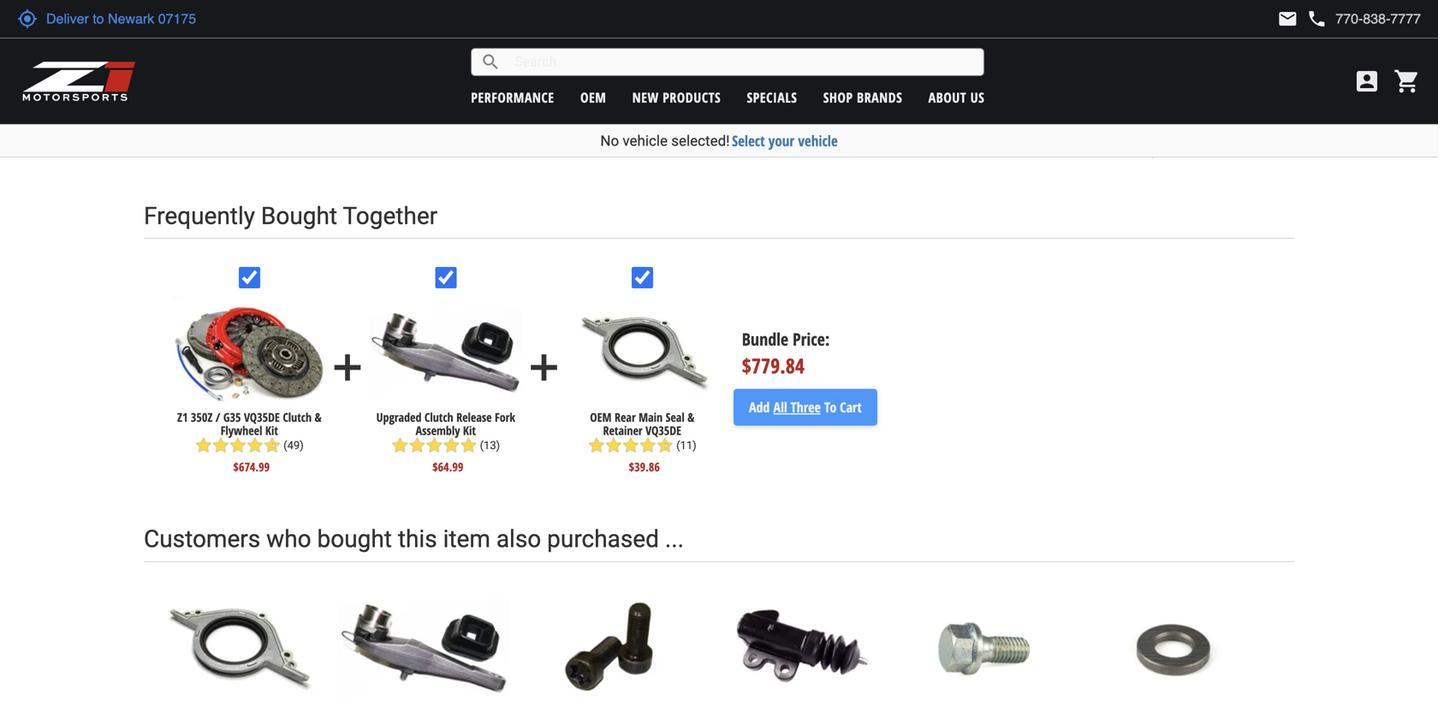Task type: vqa. For each thing, say whether or not it's contained in the screenshot.
"Oem Rear Main Seal & Retainer Vq35De Star Star Star Star Star_Half (11) $39.86"
yes



Task type: locate. For each thing, give the bounding box(es) containing it.
&
[[315, 409, 322, 425], [688, 409, 695, 425]]

3 star from the left
[[229, 437, 247, 454]]

0 horizontal spatial vehicle
[[623, 132, 668, 149]]

oem inside oem rear main seal & retainer vq35de star star star star star_half (11) $39.86
[[590, 409, 612, 425]]

2 & from the left
[[688, 409, 695, 425]]

new products link
[[633, 88, 721, 107]]

phone link
[[1307, 9, 1421, 29]]

1 horizontal spatial star_half
[[657, 437, 674, 454]]

cart
[[840, 398, 862, 417]]

0 horizontal spatial star_half
[[264, 437, 281, 454]]

customers who bought this item also purchased ...
[[144, 525, 684, 554]]

bought
[[261, 202, 337, 230]]

price:
[[793, 327, 830, 351]]

oem rear main seal & retainer vq35de star star star star star_half (11) $39.86
[[588, 409, 697, 475]]

g35
[[223, 409, 241, 425]]

flywheel
[[221, 422, 262, 439]]

no vehicle selected! select your vehicle
[[601, 131, 838, 151]]

assembly
[[416, 422, 460, 439]]

1 horizontal spatial vq35de
[[646, 422, 682, 439]]

1 horizontal spatial item
[[581, 118, 602, 134]]

this
[[559, 118, 578, 134]]

*** down "brands"
[[889, 118, 905, 134]]

1 horizontal spatial &
[[688, 409, 695, 425]]

1 horizontal spatial ***
[[889, 118, 905, 134]]

oem
[[581, 88, 607, 107], [590, 409, 612, 425]]

new
[[633, 88, 659, 107]]

star_half inside oem rear main seal & retainer vq35de star star star star star_half (11) $39.86
[[657, 437, 674, 454]]

frequently
[[144, 202, 255, 230]]

& inside "z1 350z / g35 vq35de clutch & flywheel kit star star star star star_half (49) $674.99"
[[315, 409, 322, 425]]

0 horizontal spatial clutch
[[283, 409, 312, 425]]

kit right assembly
[[463, 422, 476, 439]]

to
[[825, 398, 837, 417]]

1 vertical spatial oem
[[590, 409, 612, 425]]

2 *** from the left
[[889, 118, 905, 134]]

promotions
[[831, 118, 886, 134]]

kit
[[265, 422, 278, 439], [463, 422, 476, 439]]

item right this
[[581, 118, 602, 134]]

all
[[774, 398, 788, 417]]

1 clutch from the left
[[283, 409, 312, 425]]

my_location
[[17, 9, 38, 29]]

1 horizontal spatial add
[[523, 347, 566, 389]]

us
[[971, 88, 985, 107]]

0 horizontal spatial item
[[443, 525, 491, 554]]

0 horizontal spatial ***
[[539, 118, 556, 134]]

oem up the does at the top
[[581, 88, 607, 107]]

None checkbox
[[239, 267, 260, 289], [632, 267, 653, 289], [239, 267, 260, 289], [632, 267, 653, 289]]

2 kit from the left
[[463, 422, 476, 439]]

also
[[497, 525, 541, 554]]

8 star from the left
[[443, 437, 460, 454]]

oem link
[[581, 88, 607, 107]]

(13)
[[480, 439, 500, 452]]

1 kit from the left
[[265, 422, 278, 439]]

0 horizontal spatial add
[[326, 347, 369, 389]]

clutch left the release
[[425, 409, 454, 425]]

10 star from the left
[[588, 437, 605, 454]]

vq35de right g35
[[244, 409, 280, 425]]

item right "this" at bottom
[[443, 525, 491, 554]]

clutch
[[283, 409, 312, 425], [425, 409, 454, 425]]

& right the flywheel on the left of the page
[[315, 409, 322, 425]]

star_half
[[264, 437, 281, 454], [657, 437, 674, 454]]

retainer
[[603, 422, 643, 439]]

vehicle
[[798, 131, 838, 151], [623, 132, 668, 149]]

2 clutch from the left
[[425, 409, 454, 425]]

kit right the flywheel on the left of the page
[[265, 422, 278, 439]]

performance
[[471, 88, 555, 107]]

bundle price: $779.84
[[742, 327, 830, 380]]

mail link
[[1278, 9, 1298, 29]]

rear
[[615, 409, 636, 425]]

vq35de
[[244, 409, 280, 425], [646, 422, 682, 439]]

2 star_half from the left
[[657, 437, 674, 454]]

0 vertical spatial oem
[[581, 88, 607, 107]]

*** this item does not qualify for any additional discounts or promotions ***
[[539, 118, 905, 134]]

star_half left (11)
[[657, 437, 674, 454]]

this
[[398, 525, 437, 554]]

& right seal
[[688, 409, 695, 425]]

oem for oem
[[581, 88, 607, 107]]

vq35de up (11)
[[646, 422, 682, 439]]

account_box
[[1354, 68, 1381, 95]]

2 add from the left
[[523, 347, 566, 389]]

add
[[326, 347, 369, 389], [523, 347, 566, 389]]

select your vehicle link
[[732, 131, 838, 151]]

1 star_half from the left
[[264, 437, 281, 454]]

1 horizontal spatial clutch
[[425, 409, 454, 425]]

bundle
[[742, 327, 789, 351]]

oem for oem rear main seal & retainer vq35de star star star star star_half (11) $39.86
[[590, 409, 612, 425]]

about
[[929, 88, 967, 107]]

0 horizontal spatial vq35de
[[244, 409, 280, 425]]

0 horizontal spatial kit
[[265, 422, 278, 439]]

0 horizontal spatial &
[[315, 409, 322, 425]]

performance link
[[471, 88, 555, 107]]

star_half left (49)
[[264, 437, 281, 454]]

vq35de inside oem rear main seal & retainer vq35de star star star star star_half (11) $39.86
[[646, 422, 682, 439]]

1 horizontal spatial kit
[[463, 422, 476, 439]]

1 add from the left
[[326, 347, 369, 389]]

***
[[539, 118, 556, 134], [889, 118, 905, 134]]

vehicle right no
[[623, 132, 668, 149]]

star
[[195, 437, 212, 454], [212, 437, 229, 454], [229, 437, 247, 454], [247, 437, 264, 454], [392, 437, 409, 454], [409, 437, 426, 454], [426, 437, 443, 454], [443, 437, 460, 454], [460, 437, 477, 454], [588, 437, 605, 454], [605, 437, 622, 454], [622, 437, 640, 454], [640, 437, 657, 454]]

who
[[266, 525, 311, 554]]

star_half inside "z1 350z / g35 vq35de clutch & flywheel kit star star star star star_half (49) $674.99"
[[264, 437, 281, 454]]

1 *** from the left
[[539, 118, 556, 134]]

oem left rear
[[590, 409, 612, 425]]

z1 350z / g35 vq35de clutch & flywheel kit star star star star star_half (49) $674.99
[[177, 409, 322, 475]]

no
[[601, 132, 619, 149]]

None checkbox
[[435, 267, 457, 289]]

kit inside "z1 350z / g35 vq35de clutch & flywheel kit star star star star star_half (49) $674.99"
[[265, 422, 278, 439]]

three
[[791, 398, 821, 417]]

select
[[732, 131, 765, 151]]

0 vertical spatial item
[[581, 118, 602, 134]]

$674.99
[[233, 459, 270, 475]]

new products
[[633, 88, 721, 107]]

vehicle right your
[[798, 131, 838, 151]]

$64.99
[[433, 459, 464, 475]]

*** left this
[[539, 118, 556, 134]]

1 & from the left
[[315, 409, 322, 425]]

does
[[605, 118, 627, 134]]

item
[[581, 118, 602, 134], [443, 525, 491, 554]]

clutch up (49)
[[283, 409, 312, 425]]

specials link
[[747, 88, 798, 107]]

account_box link
[[1350, 68, 1386, 95]]



Task type: describe. For each thing, give the bounding box(es) containing it.
Search search field
[[501, 49, 984, 75]]

release
[[456, 409, 492, 425]]

specials
[[747, 88, 798, 107]]

discounts
[[771, 118, 816, 134]]

vehicle inside no vehicle selected! select your vehicle
[[623, 132, 668, 149]]

4 star from the left
[[247, 437, 264, 454]]

frequently bought together
[[144, 202, 438, 230]]

about us
[[929, 88, 985, 107]]

customers
[[144, 525, 261, 554]]

mail phone
[[1278, 9, 1328, 29]]

about us link
[[929, 88, 985, 107]]

together
[[343, 202, 438, 230]]

kit inside upgraded clutch release fork assembly kit star star star star star (13) $64.99
[[463, 422, 476, 439]]

$779.84
[[742, 352, 805, 380]]

purchased
[[547, 525, 659, 554]]

qualify
[[649, 118, 681, 134]]

/
[[216, 409, 220, 425]]

clutch inside upgraded clutch release fork assembly kit star star star star star (13) $64.99
[[425, 409, 454, 425]]

1 horizontal spatial vehicle
[[798, 131, 838, 151]]

mail
[[1278, 9, 1298, 29]]

search
[[481, 52, 501, 72]]

(11)
[[677, 439, 697, 452]]

13 star from the left
[[640, 437, 657, 454]]

selected!
[[672, 132, 730, 149]]

9 star from the left
[[460, 437, 477, 454]]

shopping_cart
[[1394, 68, 1421, 95]]

6 star from the left
[[409, 437, 426, 454]]

upgraded clutch release fork assembly kit star star star star star (13) $64.99
[[376, 409, 515, 475]]

(49)
[[284, 439, 304, 452]]

or
[[818, 118, 828, 134]]

12 star from the left
[[622, 437, 640, 454]]

& inside oem rear main seal & retainer vq35de star star star star star_half (11) $39.86
[[688, 409, 695, 425]]

brands
[[857, 88, 903, 107]]

add
[[749, 398, 770, 417]]

shop
[[824, 88, 853, 107]]

add all three to cart
[[749, 398, 862, 417]]

1 star from the left
[[195, 437, 212, 454]]

for
[[684, 118, 698, 134]]

not
[[630, 118, 646, 134]]

350z
[[191, 409, 213, 425]]

shop brands link
[[824, 88, 903, 107]]

1 vertical spatial item
[[443, 525, 491, 554]]

any
[[701, 118, 718, 134]]

7 star from the left
[[426, 437, 443, 454]]

clutch inside "z1 350z / g35 vq35de clutch & flywheel kit star star star star star_half (49) $674.99"
[[283, 409, 312, 425]]

main
[[639, 409, 663, 425]]

2 star from the left
[[212, 437, 229, 454]]

fork
[[495, 409, 515, 425]]

your
[[769, 131, 795, 151]]

phone
[[1307, 9, 1328, 29]]

upgraded
[[376, 409, 422, 425]]

11 star from the left
[[605, 437, 622, 454]]

5 star from the left
[[392, 437, 409, 454]]

shopping_cart link
[[1390, 68, 1421, 95]]

...
[[665, 525, 684, 554]]

$39.86
[[629, 459, 660, 475]]

vq35de inside "z1 350z / g35 vq35de clutch & flywheel kit star star star star star_half (49) $674.99"
[[244, 409, 280, 425]]

bought
[[317, 525, 392, 554]]

z1 motorsports logo image
[[21, 60, 137, 103]]

additional
[[721, 118, 768, 134]]

shop brands
[[824, 88, 903, 107]]

products
[[663, 88, 721, 107]]

seal
[[666, 409, 685, 425]]

z1
[[177, 409, 188, 425]]



